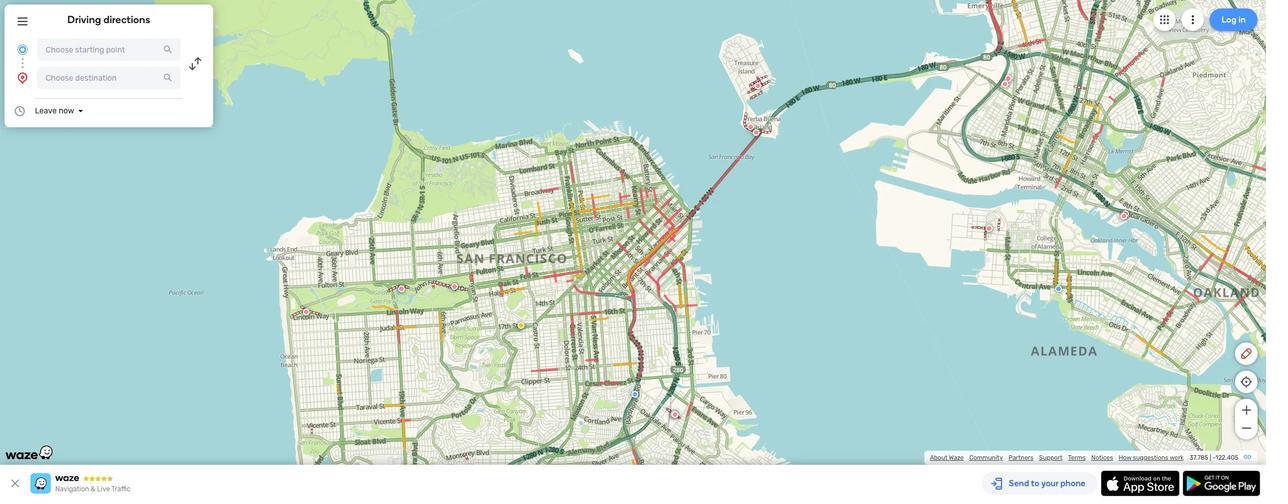 Task type: vqa. For each thing, say whether or not it's contained in the screenshot.
Support
yes



Task type: describe. For each thing, give the bounding box(es) containing it.
live
[[97, 485, 110, 493]]

terms
[[1069, 454, 1086, 462]]

directions
[[104, 14, 150, 26]]

x image
[[8, 477, 22, 490]]

notices link
[[1092, 454, 1114, 462]]

pencil image
[[1240, 347, 1254, 361]]

about waze link
[[930, 454, 964, 462]]

notices
[[1092, 454, 1114, 462]]

driving
[[67, 14, 101, 26]]

&
[[91, 485, 95, 493]]

terms link
[[1069, 454, 1086, 462]]

how suggestions work link
[[1119, 454, 1184, 462]]

about waze community partners support terms notices how suggestions work
[[930, 454, 1184, 462]]

location image
[[16, 71, 29, 85]]

122.405
[[1216, 454, 1239, 462]]

partners link
[[1009, 454, 1034, 462]]

Choose destination text field
[[37, 67, 181, 89]]

clock image
[[13, 104, 27, 118]]

support link
[[1040, 454, 1063, 462]]

now
[[59, 106, 74, 116]]

|
[[1210, 454, 1212, 462]]

about
[[930, 454, 948, 462]]

37.785
[[1190, 454, 1209, 462]]

suggestions
[[1134, 454, 1169, 462]]



Task type: locate. For each thing, give the bounding box(es) containing it.
Choose starting point text field
[[37, 38, 181, 61]]

leave now
[[35, 106, 74, 116]]

hazard image
[[518, 322, 525, 329]]

zoom in image
[[1240, 403, 1254, 417]]

leave
[[35, 106, 57, 116]]

community
[[970, 454, 1003, 462]]

work
[[1170, 454, 1184, 462]]

support
[[1040, 454, 1063, 462]]

traffic
[[111, 485, 131, 493]]

zoom out image
[[1240, 421, 1254, 435]]

37.785 | -122.405
[[1190, 454, 1239, 462]]

current location image
[[16, 43, 29, 56]]

community link
[[970, 454, 1003, 462]]

waze
[[949, 454, 964, 462]]

navigation
[[55, 485, 89, 493]]

link image
[[1244, 453, 1253, 462]]

road closed image
[[1002, 81, 1009, 87], [755, 82, 762, 89], [1121, 213, 1128, 219], [303, 309, 310, 315], [671, 411, 678, 418]]

navigation & live traffic
[[55, 485, 131, 493]]

road closed image
[[1005, 75, 1012, 82], [748, 124, 754, 130], [753, 129, 760, 136], [1123, 210, 1130, 217], [986, 225, 993, 232], [451, 283, 458, 290], [398, 285, 405, 292], [672, 411, 679, 418]]

police image
[[1056, 285, 1062, 292]]

-
[[1213, 454, 1216, 462]]

driving directions
[[67, 14, 150, 26]]

police image
[[632, 391, 639, 398]]

partners
[[1009, 454, 1034, 462]]

how
[[1119, 454, 1132, 462]]



